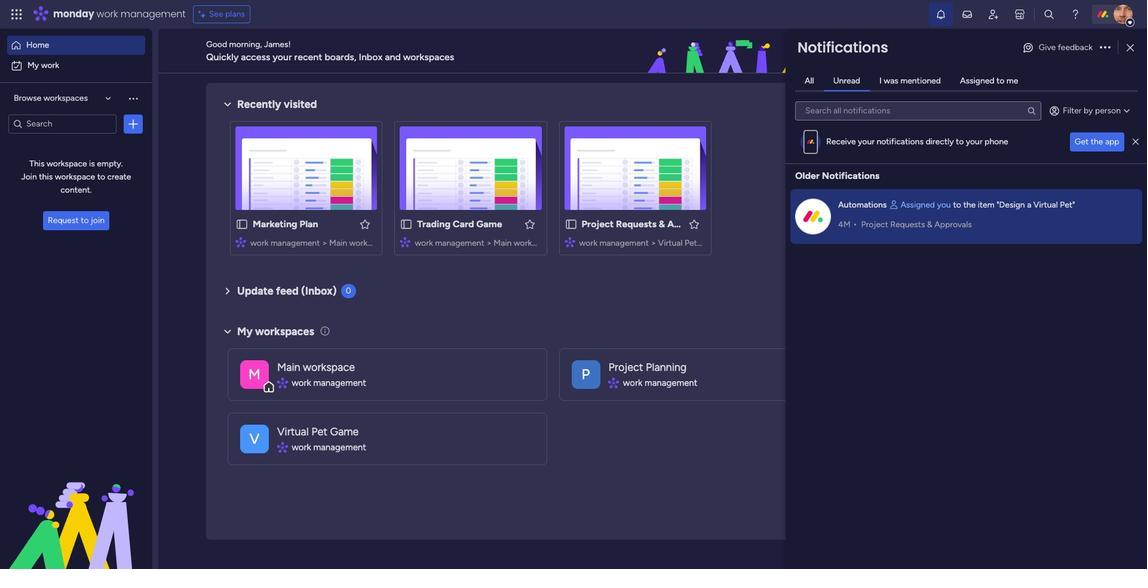Task type: locate. For each thing, give the bounding box(es) containing it.
workspaces up search in workspace field
[[43, 93, 88, 104]]

1 horizontal spatial >
[[486, 238, 492, 249]]

your
[[983, 91, 1005, 104], [975, 126, 993, 137]]

complete up setup
[[932, 91, 980, 104]]

install
[[944, 172, 967, 183]]

Search all notifications search field
[[795, 101, 1041, 120]]

0 vertical spatial virtual
[[1033, 200, 1058, 210]]

the for to
[[963, 200, 976, 210]]

public board image for trading card game
[[400, 218, 413, 231]]

workspaces
[[403, 51, 454, 62], [43, 93, 88, 104], [255, 325, 314, 339]]

project inside quick search results list box
[[582, 219, 614, 230]]

0 vertical spatial assigned
[[960, 76, 995, 86]]

automations image
[[795, 199, 831, 235]]

1 vertical spatial workspace image
[[240, 425, 269, 454]]

2 horizontal spatial workspaces
[[403, 51, 454, 62]]

pet"
[[1060, 200, 1075, 210]]

workspaces inside button
[[43, 93, 88, 104]]

notifications
[[798, 38, 888, 58], [1009, 141, 1061, 152], [822, 170, 880, 181]]

give
[[1039, 42, 1056, 53]]

notifications dialog
[[786, 29, 1147, 570]]

my for my workspaces
[[237, 325, 253, 339]]

assigned left the you
[[901, 200, 935, 210]]

1 vertical spatial your
[[975, 126, 993, 137]]

1 horizontal spatial project requests & approvals
[[861, 220, 972, 230]]

management
[[121, 7, 186, 21], [271, 238, 320, 249], [435, 238, 484, 249], [599, 238, 649, 249], [313, 378, 366, 389], [645, 378, 697, 389], [313, 443, 366, 453]]

1 vertical spatial notifications
[[1009, 141, 1061, 152]]

1 workspace image from the top
[[240, 361, 269, 389]]

notifications image
[[935, 8, 947, 20]]

workspace image containing v
[[240, 425, 269, 454]]

complete your profile
[[932, 91, 1038, 104]]

0 horizontal spatial assigned
[[901, 200, 935, 210]]

1 > from the left
[[322, 238, 327, 249]]

close my workspaces image
[[220, 325, 235, 339]]

quick search
[[1027, 45, 1084, 56]]

workspaces for my workspaces
[[255, 325, 314, 339]]

0 vertical spatial your
[[983, 91, 1005, 104]]

see
[[209, 9, 223, 19]]

Search in workspace field
[[25, 117, 100, 131]]

the right get
[[1091, 137, 1103, 147]]

enable
[[944, 141, 971, 152]]

plan
[[300, 219, 318, 230]]

monday marketplace image
[[1014, 8, 1026, 20]]

1 horizontal spatial pet
[[685, 238, 697, 249]]

1 horizontal spatial &
[[927, 220, 933, 230]]

1 vertical spatial circle o image
[[932, 158, 940, 167]]

1 horizontal spatial workspaces
[[255, 325, 314, 339]]

setup account
[[944, 111, 1005, 122]]

assigned for assigned to me
[[960, 76, 995, 86]]

check circle image for setup
[[932, 112, 940, 121]]

lottie animation element
[[576, 29, 912, 74], [0, 449, 152, 570]]

0 horizontal spatial &
[[659, 219, 665, 230]]

0 horizontal spatial lottie animation image
[[0, 449, 152, 570]]

0 horizontal spatial your
[[273, 51, 292, 62]]

1 vertical spatial assigned
[[901, 200, 935, 210]]

morning,
[[229, 39, 262, 49]]

update feed (inbox)
[[237, 285, 337, 298]]

project requests & approvals down assigned you
[[861, 220, 972, 230]]

unread
[[833, 76, 860, 86]]

circle o image down directly
[[932, 158, 940, 167]]

2 horizontal spatial your
[[966, 137, 983, 147]]

approvals up work management > virtual pet game
[[667, 219, 712, 230]]

your down james!
[[273, 51, 292, 62]]

notifications up unread
[[798, 38, 888, 58]]

to down empty.
[[97, 172, 105, 182]]

public board image
[[235, 218, 249, 231], [400, 218, 413, 231], [564, 218, 577, 231]]

"design
[[997, 200, 1025, 210]]

your
[[273, 51, 292, 62], [858, 137, 875, 147], [966, 137, 983, 147]]

your for upload
[[975, 126, 993, 137]]

1 check circle image from the top
[[932, 112, 940, 121]]

1 horizontal spatial the
[[1091, 137, 1103, 147]]

0 vertical spatial workspace image
[[240, 361, 269, 389]]

2 circle o image from the top
[[932, 158, 940, 167]]

the for get
[[1091, 137, 1103, 147]]

1 horizontal spatial main
[[329, 238, 347, 249]]

to the item "design a virtual pet"
[[953, 200, 1075, 210]]

None search field
[[795, 101, 1041, 120]]

main
[[329, 238, 347, 249], [494, 238, 512, 249], [277, 361, 300, 374]]

update
[[237, 285, 274, 298]]

browse workspaces
[[14, 93, 88, 104]]

i was mentioned
[[880, 76, 941, 86]]

older
[[795, 170, 820, 181]]

check circle image for upload
[[932, 127, 940, 136]]

& up work management > virtual pet game
[[659, 219, 665, 230]]

my inside my work option
[[27, 60, 39, 71]]

1 horizontal spatial my
[[237, 325, 253, 339]]

this
[[39, 172, 53, 182]]

profile up the search icon
[[1007, 91, 1038, 104]]

2 horizontal spatial >
[[651, 238, 656, 249]]

workspace image for main
[[240, 361, 269, 389]]

assigned
[[960, 76, 995, 86], [901, 200, 935, 210]]

older notifications
[[795, 170, 880, 181]]

1 horizontal spatial public board image
[[400, 218, 413, 231]]

recently
[[237, 98, 281, 111]]

project
[[582, 219, 614, 230], [861, 220, 888, 230], [609, 361, 643, 374]]

0 vertical spatial circle o image
[[932, 143, 940, 152]]

your right receive
[[858, 137, 875, 147]]

complete down the enable on the top right of the page
[[944, 157, 984, 167]]

0 vertical spatial game
[[476, 219, 502, 230]]

notifications down upload your photo link at top
[[1009, 141, 1061, 152]]

0 vertical spatial the
[[1091, 137, 1103, 147]]

0 horizontal spatial game
[[330, 426, 359, 439]]

1 vertical spatial my
[[237, 325, 253, 339]]

2 workspace image from the top
[[240, 425, 269, 454]]

circle o image
[[932, 143, 940, 152], [932, 158, 940, 167]]

0 horizontal spatial requests
[[616, 219, 657, 230]]

1 vertical spatial the
[[963, 200, 976, 210]]

public board image for project requests & approvals
[[564, 218, 577, 231]]

requests down assigned you
[[890, 220, 925, 230]]

quickly
[[206, 51, 239, 62]]

check circle image inside upload your photo link
[[932, 127, 940, 136]]

0 vertical spatial check circle image
[[932, 112, 940, 121]]

my
[[27, 60, 39, 71], [237, 325, 253, 339]]

templates image image
[[925, 240, 1083, 323]]

my workspaces
[[237, 325, 314, 339]]

to inside this workspace is empty. join this workspace to create content.
[[97, 172, 105, 182]]

work management > main workspace down card on the left
[[415, 238, 554, 249]]

1 circle o image from the top
[[932, 143, 940, 152]]

to right the you
[[953, 200, 961, 210]]

0 horizontal spatial >
[[322, 238, 327, 249]]

2 horizontal spatial main
[[494, 238, 512, 249]]

project inside notifications dialog
[[861, 220, 888, 230]]

work inside option
[[41, 60, 59, 71]]

lottie animation image for join this workspace to create content.
[[0, 449, 152, 570]]

the left item
[[963, 200, 976, 210]]

work management down virtual pet game
[[292, 443, 366, 453]]

1 work management > main workspace from the left
[[250, 238, 390, 249]]

my right the close my workspaces icon
[[237, 325, 253, 339]]

marketing plan
[[253, 219, 318, 230]]

1 horizontal spatial add to favorites image
[[688, 218, 700, 230]]

1 horizontal spatial virtual
[[658, 238, 683, 249]]

3 public board image from the left
[[564, 218, 577, 231]]

work management > main workspace down plan
[[250, 238, 390, 249]]

game
[[476, 219, 502, 230], [699, 238, 722, 249], [330, 426, 359, 439]]

me
[[1007, 76, 1018, 86]]

profile
[[1007, 91, 1038, 104], [986, 157, 1012, 167]]

requests inside quick search results list box
[[616, 219, 657, 230]]

approvals inside notifications dialog
[[935, 220, 972, 230]]

close recently visited image
[[220, 97, 235, 112]]

0 horizontal spatial public board image
[[235, 218, 249, 231]]

workspace image
[[240, 361, 269, 389], [240, 425, 269, 454]]

add to favorites image
[[524, 218, 536, 230]]

check circle image left setup
[[932, 112, 940, 121]]

home
[[26, 40, 49, 50]]

2 horizontal spatial public board image
[[564, 218, 577, 231]]

mentioned
[[901, 76, 941, 86]]

requests up work management > virtual pet game
[[616, 219, 657, 230]]

2 work management > main workspace from the left
[[415, 238, 554, 249]]

1 horizontal spatial game
[[476, 219, 502, 230]]

inbox
[[359, 51, 383, 62]]

0 horizontal spatial virtual
[[277, 426, 309, 439]]

your down account at the top
[[975, 126, 993, 137]]

2 vertical spatial workspaces
[[255, 325, 314, 339]]

project requests & approvals
[[582, 219, 712, 230], [861, 220, 972, 230]]

1 vertical spatial lottie animation element
[[0, 449, 152, 570]]

1 vertical spatial pet
[[311, 426, 327, 439]]

work management > main workspace for card
[[415, 238, 554, 249]]

complete profile link
[[932, 156, 1093, 169]]

> for plan
[[322, 238, 327, 249]]

& inside quick search results list box
[[659, 219, 665, 230]]

1 horizontal spatial lottie animation image
[[576, 29, 912, 74]]

0 vertical spatial complete
[[932, 91, 980, 104]]

filter
[[1063, 105, 1082, 116]]

0 horizontal spatial approvals
[[667, 219, 712, 230]]

&
[[659, 219, 665, 230], [927, 220, 933, 230]]

work management down main workspace
[[292, 378, 366, 389]]

approvals
[[667, 219, 712, 230], [935, 220, 972, 230]]

your inside the good morning, james! quickly access your recent boards, inbox and workspaces
[[273, 51, 292, 62]]

item
[[978, 200, 995, 210]]

workspaces down update feed (inbox)
[[255, 325, 314, 339]]

access
[[241, 51, 270, 62]]

lottie animation image
[[576, 29, 912, 74], [0, 449, 152, 570]]

0 vertical spatial my
[[27, 60, 39, 71]]

workspace image containing m
[[240, 361, 269, 389]]

circle o image inside complete profile link
[[932, 158, 940, 167]]

0 horizontal spatial work management > main workspace
[[250, 238, 390, 249]]

work management
[[292, 378, 366, 389], [623, 378, 697, 389], [292, 443, 366, 453]]

public board image right add to favorites icon
[[564, 218, 577, 231]]

virtual
[[1033, 200, 1058, 210], [658, 238, 683, 249], [277, 426, 309, 439]]

check circle image
[[932, 112, 940, 121], [932, 127, 940, 136]]

your for quickly
[[273, 51, 292, 62]]

add to favorites image right plan
[[359, 218, 371, 230]]

card
[[453, 219, 474, 230]]

workspace image
[[571, 361, 600, 389]]

your up "complete profile"
[[966, 137, 983, 147]]

work management > virtual pet game
[[579, 238, 722, 249]]

2 vertical spatial game
[[330, 426, 359, 439]]

0 horizontal spatial workspaces
[[43, 93, 88, 104]]

1 vertical spatial workspaces
[[43, 93, 88, 104]]

filter by person
[[1063, 105, 1121, 116]]

virtual inside quick search results list box
[[658, 238, 683, 249]]

main down trading card game
[[494, 238, 512, 249]]

your down "assigned to me"
[[983, 91, 1005, 104]]

search everything image
[[1043, 8, 1055, 20]]

your for directly
[[966, 137, 983, 147]]

0 vertical spatial lottie animation element
[[576, 29, 912, 74]]

1 vertical spatial virtual
[[658, 238, 683, 249]]

1 vertical spatial lottie animation image
[[0, 449, 152, 570]]

1 horizontal spatial assigned
[[960, 76, 995, 86]]

the
[[1091, 137, 1103, 147], [963, 200, 976, 210]]

approvals down the you
[[935, 220, 972, 230]]

1 vertical spatial check circle image
[[932, 127, 940, 136]]

0 vertical spatial lottie animation image
[[576, 29, 912, 74]]

circle o image left the enable on the top right of the page
[[932, 143, 940, 152]]

1 horizontal spatial lottie animation element
[[576, 29, 912, 74]]

quick search button
[[1007, 39, 1093, 63]]

my down home
[[27, 60, 39, 71]]

a
[[1027, 200, 1031, 210]]

mobile
[[987, 172, 1014, 183]]

approvals inside quick search results list box
[[667, 219, 712, 230]]

the inside button
[[1091, 137, 1103, 147]]

project down automations
[[861, 220, 888, 230]]

0 horizontal spatial my
[[27, 60, 39, 71]]

content.
[[61, 185, 92, 195]]

profile up mobile
[[986, 157, 1012, 167]]

0 horizontal spatial project requests & approvals
[[582, 219, 712, 230]]

notifications up automations
[[822, 170, 880, 181]]

complete
[[932, 91, 980, 104], [944, 157, 984, 167]]

james!
[[264, 39, 291, 49]]

2 add to favorites image from the left
[[688, 218, 700, 230]]

2 > from the left
[[486, 238, 492, 249]]

recently visited
[[237, 98, 317, 111]]

work management for m
[[292, 378, 366, 389]]

invite members image
[[988, 8, 1000, 20]]

>
[[322, 238, 327, 249], [486, 238, 492, 249], [651, 238, 656, 249]]

(inbox)
[[301, 285, 337, 298]]

1 horizontal spatial requests
[[890, 220, 925, 230]]

public board image left trading
[[400, 218, 413, 231]]

workspaces right and
[[403, 51, 454, 62]]

add to favorites image up work management > virtual pet game
[[688, 218, 700, 230]]

1 vertical spatial game
[[699, 238, 722, 249]]

main right m
[[277, 361, 300, 374]]

game for virtual pet game
[[330, 426, 359, 439]]

see plans button
[[193, 5, 250, 23]]

project requests & approvals up work management > virtual pet game
[[582, 219, 712, 230]]

good morning, james! quickly access your recent boards, inbox and workspaces
[[206, 39, 454, 62]]

1 vertical spatial complete
[[944, 157, 984, 167]]

add to favorites image
[[359, 218, 371, 230], [688, 218, 700, 230]]

check circle image inside setup account link
[[932, 112, 940, 121]]

virtual pet game
[[277, 426, 359, 439]]

1 public board image from the left
[[235, 218, 249, 231]]

1 add to favorites image from the left
[[359, 218, 371, 230]]

3 > from the left
[[651, 238, 656, 249]]

2 check circle image from the top
[[932, 127, 940, 136]]

public board image left the marketing at the top left of the page
[[235, 218, 249, 231]]

assigned up complete your profile
[[960, 76, 995, 86]]

2 horizontal spatial virtual
[[1033, 200, 1058, 210]]

0 horizontal spatial lottie animation element
[[0, 449, 152, 570]]

work management down planning
[[623, 378, 697, 389]]

give feedback
[[1039, 42, 1093, 53]]

check circle image up directly
[[932, 127, 940, 136]]

v2 bolt switch image
[[1017, 45, 1024, 58]]

1 horizontal spatial approvals
[[935, 220, 972, 230]]

to left join at the top of the page
[[81, 216, 89, 226]]

0 horizontal spatial the
[[963, 200, 976, 210]]

2 public board image from the left
[[400, 218, 413, 231]]

app
[[1105, 137, 1119, 147]]

0 vertical spatial notifications
[[798, 38, 888, 58]]

1 horizontal spatial work management > main workspace
[[415, 238, 554, 249]]

0 vertical spatial workspaces
[[403, 51, 454, 62]]

& down assigned you
[[927, 220, 933, 230]]

0 horizontal spatial add to favorites image
[[359, 218, 371, 230]]

circle o image inside the enable desktop notifications link
[[932, 143, 940, 152]]

to
[[997, 76, 1005, 86], [956, 137, 964, 147], [97, 172, 105, 182], [953, 200, 961, 210], [81, 216, 89, 226]]

browse
[[14, 93, 41, 104]]

main up the "0"
[[329, 238, 347, 249]]

work management for p
[[623, 378, 697, 389]]

project up work management > virtual pet game
[[582, 219, 614, 230]]

0 vertical spatial pet
[[685, 238, 697, 249]]



Task type: vqa. For each thing, say whether or not it's contained in the screenshot.
date on the bottom
no



Task type: describe. For each thing, give the bounding box(es) containing it.
assigned for assigned you
[[901, 200, 935, 210]]

lottie animation image for quickly access your recent boards, inbox and workspaces
[[576, 29, 912, 74]]

this
[[29, 159, 45, 169]]

get the app
[[1075, 137, 1119, 147]]

my for my work
[[27, 60, 39, 71]]

main workspace
[[277, 361, 355, 374]]

my work
[[27, 60, 59, 71]]

workspace image for virtual
[[240, 425, 269, 454]]

photo
[[995, 126, 1019, 137]]

game for trading card game
[[476, 219, 502, 230]]

my work option
[[7, 56, 145, 75]]

setup account link
[[932, 110, 1093, 123]]

account
[[970, 111, 1005, 122]]

to inside 'button'
[[81, 216, 89, 226]]

2 vertical spatial virtual
[[277, 426, 309, 439]]

this workspace is empty. join this workspace to create content.
[[21, 159, 131, 195]]

request to join
[[48, 216, 105, 226]]

monday work management
[[53, 7, 186, 21]]

options image
[[127, 118, 139, 130]]

assigned you
[[901, 200, 951, 210]]

install our mobile app
[[944, 172, 1033, 183]]

to right directly
[[956, 137, 964, 147]]

is
[[89, 159, 95, 169]]

by
[[1084, 105, 1093, 116]]

0
[[346, 286, 351, 296]]

request to join button
[[43, 212, 109, 231]]

browse workspaces button
[[8, 89, 117, 108]]

my work link
[[7, 56, 145, 75]]

> for card
[[486, 238, 492, 249]]

i
[[880, 76, 882, 86]]

open update feed (inbox) image
[[220, 284, 235, 299]]

project planning
[[609, 361, 687, 374]]

work management for v
[[292, 443, 366, 453]]

workspaces for browse workspaces
[[43, 93, 88, 104]]

assigned to me
[[960, 76, 1018, 86]]

workspace options image
[[127, 93, 139, 105]]

to left me
[[997, 76, 1005, 86]]

none search field inside notifications dialog
[[795, 101, 1041, 120]]

james peterson image
[[1114, 5, 1133, 24]]

1 vertical spatial profile
[[986, 157, 1012, 167]]

lottie animation element for join this workspace to create content.
[[0, 449, 152, 570]]

home link
[[7, 36, 145, 55]]

desktop
[[973, 141, 1007, 152]]

app
[[1016, 172, 1033, 183]]

add to favorites image for project requests & approvals
[[688, 218, 700, 230]]

you
[[937, 200, 951, 210]]

feedback
[[1058, 42, 1093, 53]]

person
[[1095, 105, 1121, 116]]

notifications
[[877, 137, 924, 147]]

marketing
[[253, 219, 297, 230]]

0 horizontal spatial main
[[277, 361, 300, 374]]

create
[[107, 172, 131, 182]]

trading card game
[[417, 219, 502, 230]]

boards,
[[325, 51, 356, 62]]

lottie animation element for quickly access your recent boards, inbox and workspaces
[[576, 29, 912, 74]]

enable desktop notifications
[[944, 141, 1061, 152]]

project requests & approvals inside quick search results list box
[[582, 219, 712, 230]]

setup
[[944, 111, 968, 122]]

visited
[[284, 98, 317, 111]]

enable desktop notifications link
[[932, 140, 1093, 154]]

pet inside quick search results list box
[[685, 238, 697, 249]]

planning
[[646, 361, 687, 374]]

request
[[48, 216, 79, 226]]

& inside notifications dialog
[[927, 220, 933, 230]]

complete for complete profile
[[944, 157, 984, 167]]

receive your notifications directly to your phone
[[826, 137, 1008, 147]]

join
[[21, 172, 37, 182]]

directly
[[926, 137, 954, 147]]

automations
[[838, 200, 887, 210]]

trading
[[417, 219, 450, 230]]

select product image
[[11, 8, 23, 20]]

quick search results list box
[[220, 112, 885, 270]]

our
[[970, 172, 985, 183]]

complete profile
[[944, 157, 1012, 167]]

see plans
[[209, 9, 245, 19]]

and
[[385, 51, 401, 62]]

recent
[[294, 51, 322, 62]]

options image
[[1100, 44, 1111, 52]]

project left planning
[[609, 361, 643, 374]]

2 horizontal spatial game
[[699, 238, 722, 249]]

public board image for marketing plan
[[235, 218, 249, 231]]

phone
[[985, 137, 1008, 147]]

0 horizontal spatial pet
[[311, 426, 327, 439]]

feed
[[276, 285, 299, 298]]

1 horizontal spatial your
[[858, 137, 875, 147]]

home option
[[7, 36, 145, 55]]

add to favorites image for marketing plan
[[359, 218, 371, 230]]

requests inside notifications dialog
[[890, 220, 925, 230]]

receive
[[826, 137, 856, 147]]

was
[[884, 76, 898, 86]]

v
[[250, 430, 259, 448]]

quick
[[1027, 45, 1052, 56]]

upload
[[944, 126, 973, 137]]

dapulse x slim image
[[1133, 138, 1139, 146]]

main for marketing plan
[[329, 238, 347, 249]]

give feedback button
[[1017, 38, 1098, 57]]

virtual inside notifications dialog
[[1033, 200, 1058, 210]]

monday
[[53, 7, 94, 21]]

your for complete
[[983, 91, 1005, 104]]

4m
[[838, 220, 851, 230]]

plans
[[225, 9, 245, 19]]

upload your photo link
[[932, 125, 1093, 138]]

filter by person button
[[1044, 101, 1138, 120]]

get
[[1075, 137, 1089, 147]]

main for trading card game
[[494, 238, 512, 249]]

complete for complete your profile
[[932, 91, 980, 104]]

search image
[[1027, 106, 1037, 116]]

p
[[582, 366, 590, 383]]

workspaces inside the good morning, james! quickly access your recent boards, inbox and workspaces
[[403, 51, 454, 62]]

help image
[[1069, 8, 1081, 20]]

upload your photo
[[944, 126, 1019, 137]]

dapulse x slim image
[[1075, 87, 1090, 101]]

all
[[805, 76, 814, 86]]

update feed image
[[961, 8, 973, 20]]

2 vertical spatial notifications
[[822, 170, 880, 181]]

search
[[1054, 45, 1084, 56]]

0 vertical spatial profile
[[1007, 91, 1038, 104]]

project requests & approvals inside notifications dialog
[[861, 220, 972, 230]]

work management > main workspace for plan
[[250, 238, 390, 249]]

circle o image for complete
[[932, 158, 940, 167]]

circle o image for enable
[[932, 143, 940, 152]]

install our mobile app link
[[944, 171, 1093, 184]]

> for requests
[[651, 238, 656, 249]]



